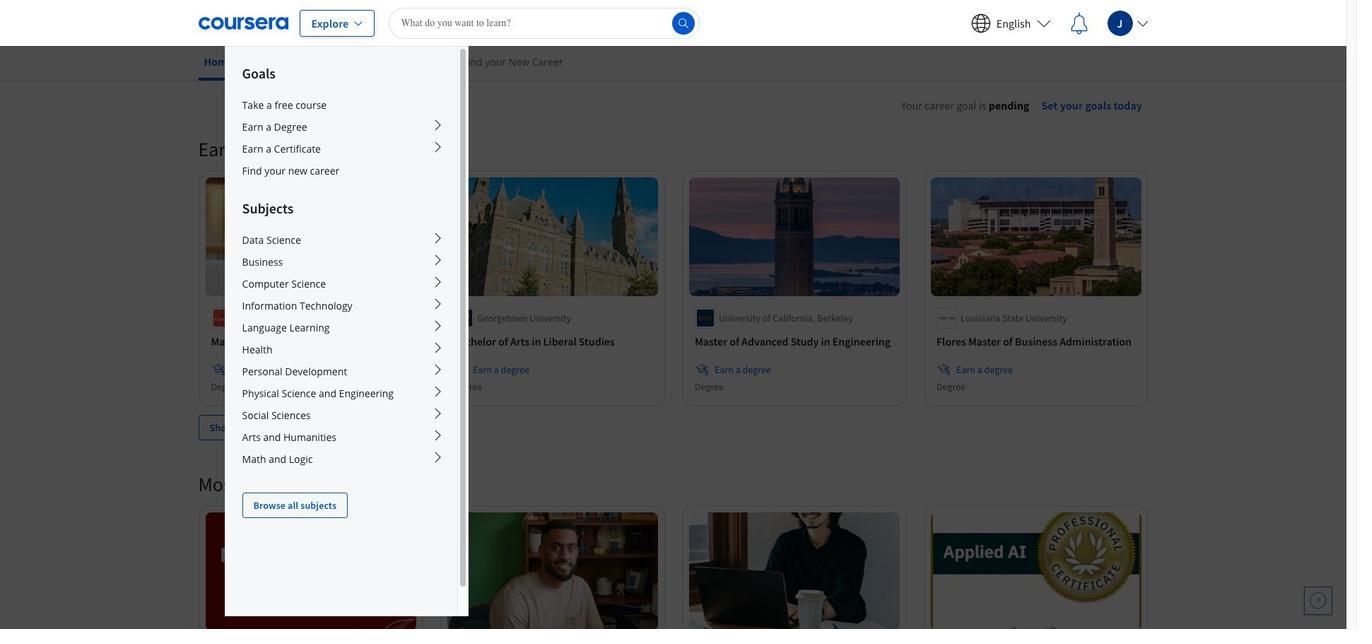 Task type: vqa. For each thing, say whether or not it's contained in the screenshot.
'enabled' inside Gain knowledge in technology integration, digital transformation, technology-enabled academic innovation, online education, and more
no



Task type: describe. For each thing, give the bounding box(es) containing it.
coursera image
[[198, 12, 288, 34]]

earn your degree collection element
[[190, 114, 1157, 463]]



Task type: locate. For each thing, give the bounding box(es) containing it.
What do you want to learn? text field
[[389, 7, 700, 39]]

most popular certificates collection element
[[190, 449, 1157, 629]]

None search field
[[389, 7, 700, 39]]

explore menu element
[[225, 47, 457, 518]]

region
[[842, 117, 1302, 257]]

help center image
[[1310, 593, 1327, 609]]



